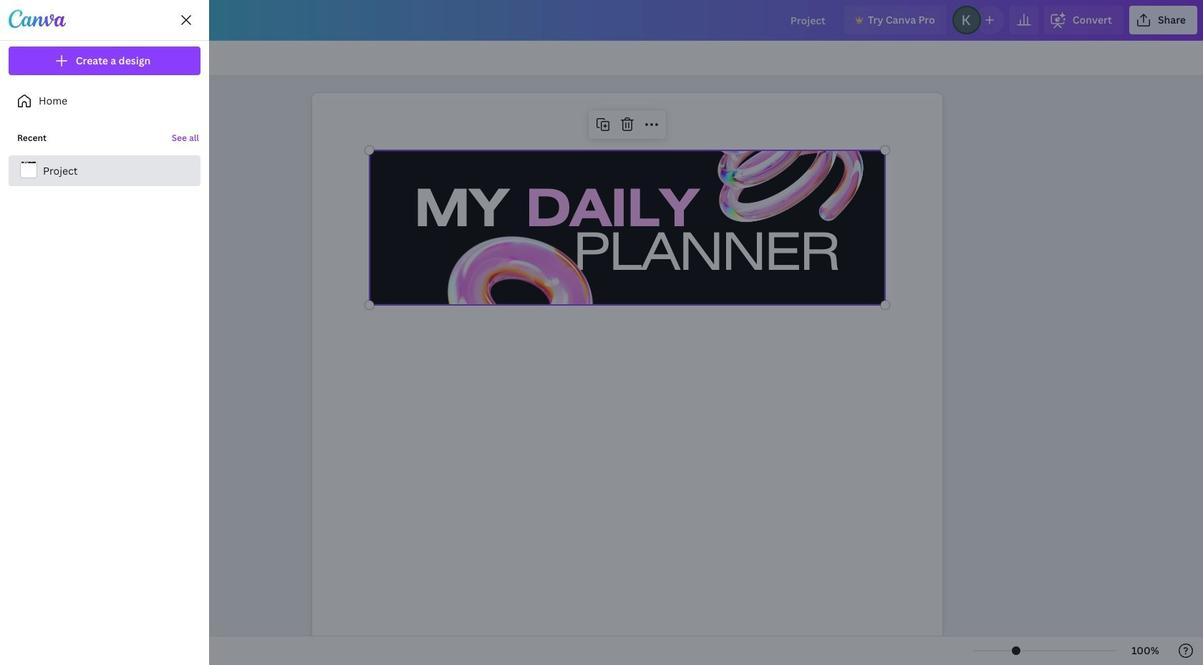 Task type: vqa. For each thing, say whether or not it's contained in the screenshot.
list
yes



Task type: describe. For each thing, give the bounding box(es) containing it.
Design title text field
[[779, 6, 839, 34]]

main menu bar
[[0, 0, 1203, 41]]



Task type: locate. For each thing, give the bounding box(es) containing it.
None text field
[[312, 85, 943, 665]]

list
[[9, 121, 201, 186]]

side panel tab list
[[0, 41, 52, 350]]



